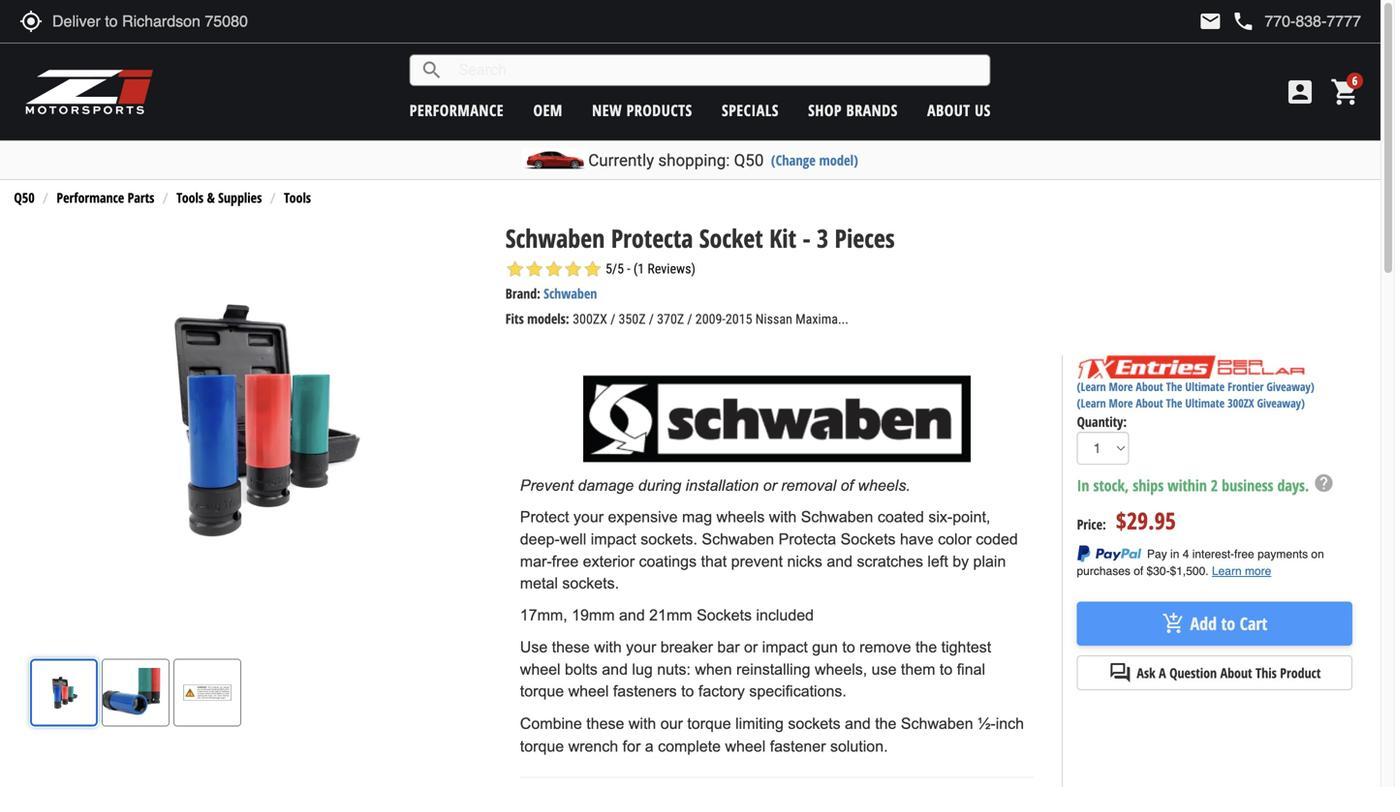 Task type: vqa. For each thing, say whether or not it's contained in the screenshot.
2nd Star from the right
yes



Task type: locate. For each thing, give the bounding box(es) containing it.
help
[[1314, 473, 1335, 494]]

about left this
[[1221, 664, 1253, 683]]

1 horizontal spatial tools
[[284, 189, 311, 207]]

socket
[[699, 221, 763, 255]]

combine these with our torque limiting sockets and the schwaben ½-inch torque wrench for a complete wheel fastener solution.
[[520, 716, 1024, 756]]

1 horizontal spatial /
[[649, 312, 654, 328]]

0 horizontal spatial sockets
[[697, 607, 752, 625]]

the down (learn more about the ultimate frontier giveaway) link
[[1166, 396, 1183, 412]]

protecta up "nicks"
[[779, 531, 836, 548]]

0 vertical spatial impact
[[591, 531, 637, 548]]

300zx inside (learn more about the ultimate frontier giveaway) (learn more about the ultimate 300zx giveaway)
[[1228, 396, 1254, 412]]

z1 motorsports logo image
[[24, 68, 155, 116]]

0 horizontal spatial /
[[611, 312, 616, 328]]

(change
[[771, 151, 816, 170]]

1 vertical spatial the
[[875, 716, 897, 733]]

shopping:
[[658, 151, 730, 170]]

1 horizontal spatial sockets.
[[641, 531, 698, 548]]

impact up exterior
[[591, 531, 637, 548]]

q50 left performance
[[14, 189, 35, 207]]

lug
[[632, 661, 653, 679]]

0 horizontal spatial the
[[875, 716, 897, 733]]

these up wrench
[[587, 716, 624, 733]]

/ right 370z
[[687, 312, 692, 328]]

2
[[1211, 475, 1218, 496]]

shopping_cart
[[1331, 77, 1362, 108]]

0 vertical spatial the
[[916, 639, 937, 656]]

1 horizontal spatial with
[[629, 716, 656, 733]]

damage
[[578, 477, 634, 495]]

about down (learn more about the ultimate frontier giveaway) link
[[1136, 396, 1164, 412]]

2 horizontal spatial wheel
[[725, 738, 766, 756]]

300zx down the schwaben link
[[573, 312, 607, 328]]

about us link
[[927, 100, 991, 121]]

torque up complete
[[687, 716, 731, 733]]

1 vertical spatial with
[[594, 639, 622, 656]]

torque down combine
[[520, 738, 564, 756]]

300zx
[[573, 312, 607, 328], [1228, 396, 1254, 412]]

4 star from the left
[[564, 260, 583, 279]]

1 star from the left
[[506, 260, 525, 279]]

protecta
[[611, 221, 693, 255], [779, 531, 836, 548]]

or right bar
[[744, 639, 758, 656]]

and right "nicks"
[[827, 553, 853, 571]]

0 vertical spatial (learn
[[1077, 379, 1106, 395]]

wheels,
[[815, 661, 868, 679]]

giveaway)
[[1267, 379, 1315, 395], [1257, 396, 1305, 412]]

question
[[1170, 664, 1217, 683]]

mail phone
[[1199, 10, 1255, 33]]

these
[[552, 639, 590, 656], [587, 716, 624, 733]]

a
[[1159, 664, 1166, 683]]

with inside use these with your breaker bar or impact gun to remove the tightest wheel bolts and lug nuts: when reinstalling wheels, use them to final torque wheel fasteners to factory specifications.
[[594, 639, 622, 656]]

the up solution. on the bottom of the page
[[875, 716, 897, 733]]

phone link
[[1232, 10, 1362, 33]]

specifications.
[[749, 683, 847, 701]]

0 horizontal spatial q50
[[14, 189, 35, 207]]

add_shopping_cart
[[1162, 613, 1186, 636]]

/ right 350z
[[649, 312, 654, 328]]

pieces
[[835, 221, 895, 255]]

question_answer
[[1109, 662, 1132, 685]]

these for wheel
[[552, 639, 590, 656]]

2 the from the top
[[1166, 396, 1183, 412]]

1 horizontal spatial 300zx
[[1228, 396, 1254, 412]]

0 vertical spatial with
[[769, 509, 797, 526]]

0 horizontal spatial with
[[594, 639, 622, 656]]

nissan
[[756, 312, 793, 328]]

new products link
[[592, 100, 693, 121]]

kit
[[770, 221, 797, 255]]

schwaben down of
[[801, 509, 874, 526]]

-
[[803, 221, 811, 255]]

2 horizontal spatial /
[[687, 312, 692, 328]]

0 horizontal spatial protecta
[[611, 221, 693, 255]]

your
[[574, 509, 604, 526], [626, 639, 656, 656]]

prevent
[[731, 553, 783, 571]]

factory
[[699, 683, 745, 701]]

1 horizontal spatial the
[[916, 639, 937, 656]]

your up well
[[574, 509, 604, 526]]

q50 left the (change
[[734, 151, 764, 170]]

sockets up scratches
[[841, 531, 896, 548]]

solution.
[[830, 738, 888, 756]]

2 tools from the left
[[284, 189, 311, 207]]

impact up the reinstalling
[[762, 639, 808, 656]]

1 horizontal spatial impact
[[762, 639, 808, 656]]

frontier
[[1228, 379, 1264, 395]]

tools right supplies
[[284, 189, 311, 207]]

the up the them
[[916, 639, 937, 656]]

performance parts
[[57, 189, 154, 207]]

about up (learn more about the ultimate 300zx giveaway) link
[[1136, 379, 1164, 395]]

metal
[[520, 575, 558, 593]]

0 vertical spatial the
[[1166, 379, 1183, 395]]

0 horizontal spatial impact
[[591, 531, 637, 548]]

0 vertical spatial q50
[[734, 151, 764, 170]]

0 vertical spatial your
[[574, 509, 604, 526]]

protecta inside schwaben protecta socket kit - 3 pieces star star star star star 5/5 - (1 reviews) brand: schwaben fits models: 300zx / 350z / 370z / 2009-2015 nissan maxima...
[[611, 221, 693, 255]]

shop brands link
[[808, 100, 898, 121]]

my_location
[[19, 10, 43, 33]]

giveaway) right frontier
[[1267, 379, 1315, 395]]

with inside combine these with our torque limiting sockets and the schwaben ½-inch torque wrench for a complete wheel fastener solution.
[[629, 716, 656, 733]]

and left lug
[[602, 661, 628, 679]]

2 vertical spatial with
[[629, 716, 656, 733]]

1 horizontal spatial sockets
[[841, 531, 896, 548]]

oem
[[533, 100, 563, 121]]

1 horizontal spatial wheel
[[568, 683, 609, 701]]

wheels.
[[858, 477, 911, 495]]

tools for tools & supplies
[[176, 189, 204, 207]]

schwaben left the ½-
[[901, 716, 974, 733]]

sockets. up coatings
[[641, 531, 698, 548]]

and up solution. on the bottom of the page
[[845, 716, 871, 733]]

ask
[[1137, 664, 1156, 683]]

plain
[[973, 553, 1006, 571]]

brand:
[[506, 285, 541, 303]]

0 vertical spatial sockets
[[841, 531, 896, 548]]

1 horizontal spatial your
[[626, 639, 656, 656]]

1 vertical spatial torque
[[687, 716, 731, 733]]

products
[[627, 100, 693, 121]]

0 vertical spatial protecta
[[611, 221, 693, 255]]

0 vertical spatial sockets.
[[641, 531, 698, 548]]

protecta up 5/5 -
[[611, 221, 693, 255]]

1 vertical spatial wheel
[[568, 683, 609, 701]]

your up lug
[[626, 639, 656, 656]]

wheel down bolts
[[568, 683, 609, 701]]

with inside protect your expensive mag wheels with schwaben coated six-point, deep-well impact sockets. schwaben protecta sockets have color coded mar-free exterior coatings that prevent nicks and scratches left by plain metal sockets.
[[769, 509, 797, 526]]

within
[[1168, 475, 1207, 496]]

reinstalling
[[737, 661, 811, 679]]

2 star from the left
[[525, 260, 544, 279]]

and
[[827, 553, 853, 571], [619, 607, 645, 625], [602, 661, 628, 679], [845, 716, 871, 733]]

free
[[552, 553, 579, 571]]

torque inside use these with your breaker bar or impact gun to remove the tightest wheel bolts and lug nuts: when reinstalling wheels, use them to final torque wheel fasteners to factory specifications.
[[520, 683, 564, 701]]

(learn
[[1077, 379, 1106, 395], [1077, 396, 1106, 412]]

scratches
[[857, 553, 923, 571]]

impact inside use these with your breaker bar or impact gun to remove the tightest wheel bolts and lug nuts: when reinstalling wheels, use them to final torque wheel fasteners to factory specifications.
[[762, 639, 808, 656]]

0 vertical spatial these
[[552, 639, 590, 656]]

the up (learn more about the ultimate 300zx giveaway) link
[[1166, 379, 1183, 395]]

1 vertical spatial your
[[626, 639, 656, 656]]

sockets
[[841, 531, 896, 548], [697, 607, 752, 625]]

with up bolts
[[594, 639, 622, 656]]

torque up combine
[[520, 683, 564, 701]]

sockets up bar
[[697, 607, 752, 625]]

or inside use these with your breaker bar or impact gun to remove the tightest wheel bolts and lug nuts: when reinstalling wheels, use them to final torque wheel fasteners to factory specifications.
[[744, 639, 758, 656]]

wheel down use
[[520, 661, 561, 679]]

0 vertical spatial giveaway)
[[1267, 379, 1315, 395]]

wheel down limiting
[[725, 738, 766, 756]]

complete
[[658, 738, 721, 756]]

breaker
[[661, 639, 713, 656]]

shopping_cart link
[[1326, 77, 1362, 108]]

1 horizontal spatial protecta
[[779, 531, 836, 548]]

in stock, ships within 2 business days. help
[[1077, 473, 1335, 496]]

1 vertical spatial sockets.
[[562, 575, 619, 593]]

ultimate
[[1186, 379, 1225, 395], [1186, 396, 1225, 412]]

1 vertical spatial (learn
[[1077, 396, 1106, 412]]

0 vertical spatial ultimate
[[1186, 379, 1225, 395]]

tools link
[[284, 189, 311, 207]]

these up bolts
[[552, 639, 590, 656]]

0 horizontal spatial wheel
[[520, 661, 561, 679]]

schwaben
[[506, 221, 605, 255], [544, 285, 597, 303], [801, 509, 874, 526], [702, 531, 774, 548], [901, 716, 974, 733]]

0 vertical spatial torque
[[520, 683, 564, 701]]

ultimate down (learn more about the ultimate frontier giveaway) link
[[1186, 396, 1225, 412]]

this
[[1256, 664, 1277, 683]]

1 vertical spatial these
[[587, 716, 624, 733]]

currently shopping: q50 (change model)
[[588, 151, 858, 170]]

0 horizontal spatial 300zx
[[573, 312, 607, 328]]

0 vertical spatial more
[[1109, 379, 1133, 395]]

300zx inside schwaben protecta socket kit - 3 pieces star star star star star 5/5 - (1 reviews) brand: schwaben fits models: 300zx / 350z / 370z / 2009-2015 nissan maxima...
[[573, 312, 607, 328]]

star
[[506, 260, 525, 279], [525, 260, 544, 279], [544, 260, 564, 279], [564, 260, 583, 279], [583, 260, 603, 279]]

coded
[[976, 531, 1018, 548]]

the
[[1166, 379, 1183, 395], [1166, 396, 1183, 412]]

by
[[953, 553, 969, 571]]

0 horizontal spatial tools
[[176, 189, 204, 207]]

sockets.
[[641, 531, 698, 548], [562, 575, 619, 593]]

specials link
[[722, 100, 779, 121]]

with down removal
[[769, 509, 797, 526]]

1 vertical spatial the
[[1166, 396, 1183, 412]]

0 horizontal spatial your
[[574, 509, 604, 526]]

inch
[[996, 716, 1024, 733]]

1 vertical spatial impact
[[762, 639, 808, 656]]

these inside combine these with our torque limiting sockets and the schwaben ½-inch torque wrench for a complete wheel fastener solution.
[[587, 716, 624, 733]]

1 vertical spatial or
[[744, 639, 758, 656]]

sockets. down exterior
[[562, 575, 619, 593]]

2 horizontal spatial with
[[769, 509, 797, 526]]

0 horizontal spatial or
[[744, 639, 758, 656]]

2 vertical spatial wheel
[[725, 738, 766, 756]]

with up a
[[629, 716, 656, 733]]

tools left &
[[176, 189, 204, 207]]

tools for tools link on the top left
[[284, 189, 311, 207]]

1 vertical spatial ultimate
[[1186, 396, 1225, 412]]

1 vertical spatial more
[[1109, 396, 1133, 412]]

giveaway) down frontier
[[1257, 396, 1305, 412]]

or left removal
[[763, 477, 777, 495]]

currently
[[588, 151, 654, 170]]

0 vertical spatial 300zx
[[573, 312, 607, 328]]

0 vertical spatial wheel
[[520, 661, 561, 679]]

(learn more about the ultimate frontier giveaway) link
[[1077, 379, 1315, 395]]

300zx down frontier
[[1228, 396, 1254, 412]]

0 vertical spatial or
[[763, 477, 777, 495]]

these inside use these with your breaker bar or impact gun to remove the tightest wheel bolts and lug nuts: when reinstalling wheels, use them to final torque wheel fasteners to factory specifications.
[[552, 639, 590, 656]]

your inside use these with your breaker bar or impact gun to remove the tightest wheel bolts and lug nuts: when reinstalling wheels, use them to final torque wheel fasteners to factory specifications.
[[626, 639, 656, 656]]

/ left 350z
[[611, 312, 616, 328]]

with for breaker
[[594, 639, 622, 656]]

1 vertical spatial 300zx
[[1228, 396, 1254, 412]]

account_box
[[1285, 77, 1316, 108]]

or
[[763, 477, 777, 495], [744, 639, 758, 656]]

370z
[[657, 312, 684, 328]]

use these with your breaker bar or impact gun to remove the tightest wheel bolts and lug nuts: when reinstalling wheels, use them to final torque wheel fasteners to factory specifications.
[[520, 639, 992, 701]]

ultimate up (learn more about the ultimate 300zx giveaway) link
[[1186, 379, 1225, 395]]

1 vertical spatial protecta
[[779, 531, 836, 548]]

1 tools from the left
[[176, 189, 204, 207]]



Task type: describe. For each thing, give the bounding box(es) containing it.
1 vertical spatial q50
[[14, 189, 35, 207]]

1 horizontal spatial or
[[763, 477, 777, 495]]

2009-
[[696, 312, 726, 328]]

bolts
[[565, 661, 598, 679]]

(learn more about the ultimate frontier giveaway) (learn more about the ultimate 300zx giveaway)
[[1077, 379, 1315, 412]]

1 more from the top
[[1109, 379, 1133, 395]]

nuts:
[[657, 661, 691, 679]]

for
[[623, 738, 641, 756]]

(learn more about the ultimate 300zx giveaway) link
[[1077, 396, 1305, 412]]

limiting
[[736, 716, 784, 733]]

protect
[[520, 509, 569, 526]]

2 / from the left
[[649, 312, 654, 328]]

1 horizontal spatial q50
[[734, 151, 764, 170]]

1 the from the top
[[1166, 379, 1183, 395]]

sockets
[[788, 716, 841, 733]]

q50 link
[[14, 189, 35, 207]]

1 vertical spatial giveaway)
[[1257, 396, 1305, 412]]

mar-
[[520, 553, 552, 571]]

new products
[[592, 100, 693, 121]]

1 / from the left
[[611, 312, 616, 328]]

wrench
[[568, 738, 618, 756]]

1 vertical spatial sockets
[[697, 607, 752, 625]]

tools & supplies
[[176, 189, 262, 207]]

use
[[520, 639, 548, 656]]

mag
[[682, 509, 712, 526]]

schwaben link
[[544, 285, 597, 303]]

(change model) link
[[771, 151, 858, 170]]

stock,
[[1094, 475, 1129, 496]]

combine
[[520, 716, 582, 733]]

and inside combine these with our torque limiting sockets and the schwaben ½-inch torque wrench for a complete wheel fastener solution.
[[845, 716, 871, 733]]

about us
[[927, 100, 991, 121]]

3 star from the left
[[544, 260, 564, 279]]

product
[[1280, 664, 1321, 683]]

these for wrench
[[587, 716, 624, 733]]

2 more from the top
[[1109, 396, 1133, 412]]

schwaben down wheels
[[702, 531, 774, 548]]

about left 'us'
[[927, 100, 971, 121]]

when
[[695, 661, 732, 679]]

coated
[[878, 509, 924, 526]]

performance link
[[410, 100, 504, 121]]

us
[[975, 100, 991, 121]]

fastener
[[770, 738, 826, 756]]

and inside use these with your breaker bar or impact gun to remove the tightest wheel bolts and lug nuts: when reinstalling wheels, use them to final torque wheel fasteners to factory specifications.
[[602, 661, 628, 679]]

17mm,
[[520, 607, 568, 625]]

with for torque
[[629, 716, 656, 733]]

wheel inside combine these with our torque limiting sockets and the schwaben ½-inch torque wrench for a complete wheel fastener solution.
[[725, 738, 766, 756]]

performance
[[57, 189, 124, 207]]

models:
[[527, 310, 569, 328]]

cart
[[1240, 612, 1268, 636]]

new
[[592, 100, 622, 121]]

protecta inside protect your expensive mag wheels with schwaben coated six-point, deep-well impact sockets. schwaben protecta sockets have color coded mar-free exterior coatings that prevent nicks and scratches left by plain metal sockets.
[[779, 531, 836, 548]]

add_shopping_cart add to cart
[[1162, 612, 1268, 636]]

exterior
[[583, 553, 635, 571]]

to left final
[[940, 661, 953, 679]]

specials
[[722, 100, 779, 121]]

2 vertical spatial torque
[[520, 738, 564, 756]]

parts
[[128, 189, 154, 207]]

well
[[560, 531, 587, 548]]

mail link
[[1199, 10, 1222, 33]]

model)
[[819, 151, 858, 170]]

performance
[[410, 100, 504, 121]]

your inside protect your expensive mag wheels with schwaben coated six-point, deep-well impact sockets. schwaben protecta sockets have color coded mar-free exterior coatings that prevent nicks and scratches left by plain metal sockets.
[[574, 509, 604, 526]]

the inside combine these with our torque limiting sockets and the schwaben ½-inch torque wrench for a complete wheel fastener solution.
[[875, 716, 897, 733]]

2 ultimate from the top
[[1186, 396, 1225, 412]]

question_answer ask a question about this product
[[1109, 662, 1321, 685]]

5/5 -
[[606, 261, 631, 277]]

and inside protect your expensive mag wheels with schwaben coated six-point, deep-well impact sockets. schwaben protecta sockets have color coded mar-free exterior coatings that prevent nicks and scratches left by plain metal sockets.
[[827, 553, 853, 571]]

to right add
[[1221, 612, 1236, 636]]

that
[[701, 553, 727, 571]]

tools & supplies link
[[176, 189, 262, 207]]

shop brands
[[808, 100, 898, 121]]

left
[[928, 553, 948, 571]]

schwaben inside combine these with our torque limiting sockets and the schwaben ½-inch torque wrench for a complete wheel fastener solution.
[[901, 716, 974, 733]]

0 horizontal spatial sockets.
[[562, 575, 619, 593]]

impact inside protect your expensive mag wheels with schwaben coated six-point, deep-well impact sockets. schwaben protecta sockets have color coded mar-free exterior coatings that prevent nicks and scratches left by plain metal sockets.
[[591, 531, 637, 548]]

search
[[420, 59, 444, 82]]

included
[[756, 607, 814, 625]]

fasteners
[[613, 683, 677, 701]]

bar
[[718, 639, 740, 656]]

gun
[[812, 639, 838, 656]]

to down nuts:
[[681, 683, 694, 701]]

business
[[1222, 475, 1274, 496]]

phone
[[1232, 10, 1255, 33]]

removal
[[781, 477, 836, 495]]

brands
[[846, 100, 898, 121]]

$29.95
[[1116, 505, 1176, 537]]

5 star from the left
[[583, 260, 603, 279]]

of
[[841, 477, 854, 495]]

1 ultimate from the top
[[1186, 379, 1225, 395]]

2 (learn from the top
[[1077, 396, 1106, 412]]

3 / from the left
[[687, 312, 692, 328]]

during
[[638, 477, 681, 495]]

350z
[[619, 312, 646, 328]]

protect your expensive mag wheels with schwaben coated six-point, deep-well impact sockets. schwaben protecta sockets have color coded mar-free exterior coatings that prevent nicks and scratches left by plain metal sockets.
[[520, 509, 1018, 593]]

about inside question_answer ask a question about this product
[[1221, 664, 1253, 683]]

and left 21mm at the bottom
[[619, 607, 645, 625]]

tightest
[[942, 639, 992, 656]]

nicks
[[787, 553, 823, 571]]

2015
[[726, 312, 753, 328]]

our
[[661, 716, 683, 733]]

a
[[645, 738, 654, 756]]

prevent
[[520, 477, 574, 495]]

sockets inside protect your expensive mag wheels with schwaben coated six-point, deep-well impact sockets. schwaben protecta sockets have color coded mar-free exterior coatings that prevent nicks and scratches left by plain metal sockets.
[[841, 531, 896, 548]]

schwaben up the schwaben link
[[506, 221, 605, 255]]

3
[[817, 221, 829, 255]]

1 (learn from the top
[[1077, 379, 1106, 395]]

to up wheels,
[[842, 639, 855, 656]]

point,
[[953, 509, 991, 526]]

price: $29.95
[[1077, 505, 1176, 537]]

Search search field
[[444, 55, 990, 85]]

schwaben up models:
[[544, 285, 597, 303]]

the inside use these with your breaker bar or impact gun to remove the tightest wheel bolts and lug nuts: when reinstalling wheels, use them to final torque wheel fasteners to factory specifications.
[[916, 639, 937, 656]]

17mm, 19mm and 21mm sockets included
[[520, 607, 814, 625]]

21mm
[[649, 607, 693, 625]]

use
[[872, 661, 897, 679]]

supplies
[[218, 189, 262, 207]]

remove
[[860, 639, 911, 656]]

ships
[[1133, 475, 1164, 496]]



